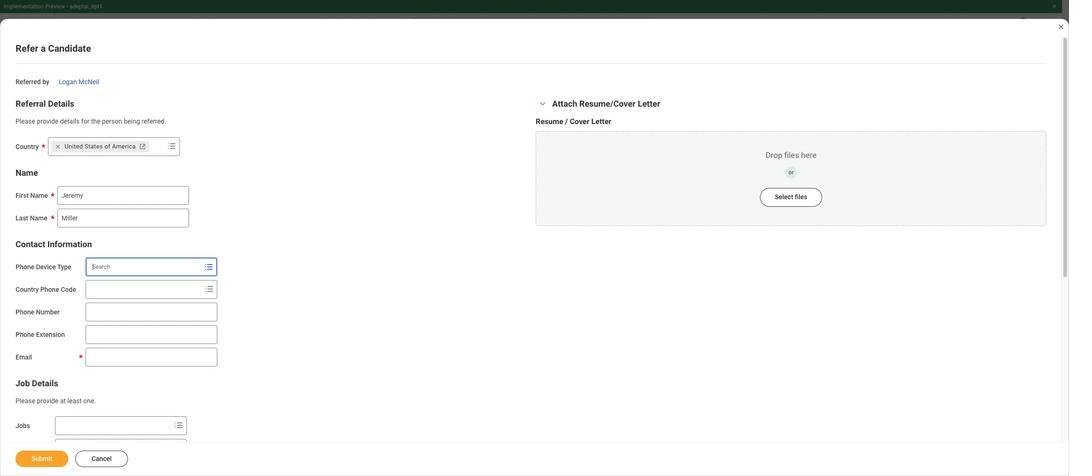 Task type: describe. For each thing, give the bounding box(es) containing it.
jobs inside browse jobs link
[[67, 118, 83, 127]]

please for job
[[16, 397, 35, 405]]

contact information group
[[16, 239, 526, 367]]

Last Name text field
[[57, 209, 189, 227]]

attach resume/cover letter group
[[536, 98, 1047, 226]]

overview link
[[8, 88, 143, 111]]

my for my referrals "image"
[[40, 185, 50, 194]]

referrals inside tab list
[[189, 187, 213, 194]]

notifications element
[[977, 18, 1004, 39]]

or
[[789, 169, 794, 176]]

referral application
[[183, 328, 233, 334]]

email
[[16, 353, 32, 361]]

First Name text field
[[57, 186, 189, 205]]

phone device type
[[16, 263, 71, 271]]

name up my referrals "image"
[[16, 168, 38, 178]]

transformation import image
[[124, 60, 135, 71]]

spotlight job
[[183, 351, 217, 357]]

mcneil
[[79, 78, 99, 86]]

please for referral
[[16, 117, 35, 125]]

heatmap image
[[17, 94, 28, 105]]

select
[[775, 193, 793, 201]]

country for country
[[16, 143, 39, 150]]

number
[[36, 308, 60, 316]]

america
[[112, 143, 136, 150]]

referral for referral stage name
[[184, 264, 204, 270]]

job inside group
[[16, 378, 30, 388]]

spotlight job row
[[179, 343, 1033, 366]]

refer a candidate
[[16, 43, 91, 54]]

referral for referral application
[[183, 328, 203, 334]]

of
[[105, 143, 110, 150]]

least
[[67, 397, 82, 405]]

extension
[[36, 331, 65, 338]]

cell for direct referral
[[605, 297, 1033, 320]]

referral details button
[[16, 99, 74, 109]]

type
[[57, 263, 71, 271]]

cover
[[570, 117, 590, 126]]

implementation preview -   adeptai_dpt1 banner
[[0, 0, 1062, 43]]

my job alerts
[[40, 140, 87, 149]]

notifications large image
[[17, 139, 28, 151]]

prompts image for country
[[166, 140, 177, 152]]

x small image
[[53, 142, 63, 151]]

the
[[91, 117, 100, 125]]

Search field
[[55, 440, 171, 457]]

referred
[[16, 78, 41, 86]]

details
[[60, 117, 80, 125]]

hub
[[63, 60, 80, 71]]

one.
[[83, 397, 96, 405]]

direct referral row
[[179, 297, 1033, 320]]

being
[[124, 117, 140, 125]]

referral stage name button
[[180, 255, 605, 273]]

Phone Number text field
[[85, 303, 217, 322]]

application
[[204, 328, 233, 334]]

last
[[16, 214, 28, 222]]

logan
[[59, 78, 77, 86]]

search image
[[17, 117, 28, 128]]

implementation
[[4, 3, 44, 10]]

my inside tab list
[[179, 187, 187, 194]]

logan mcneil
[[59, 78, 99, 86]]

referrals inside the "navigation pane" "region"
[[52, 185, 83, 194]]

social
[[183, 282, 199, 288]]

my referrals image
[[17, 184, 28, 196]]

-
[[66, 3, 68, 10]]

referral details group
[[16, 98, 526, 126]]

united states of america
[[65, 143, 136, 150]]

prompts image for phone device type
[[203, 261, 214, 273]]

rank
[[929, 132, 941, 139]]

attach resume/cover letter
[[552, 99, 660, 109]]

phone for phone number
[[16, 308, 34, 316]]

adeptai_dpt1
[[70, 3, 102, 10]]

cancel button
[[75, 451, 128, 468]]

my referrals link
[[8, 179, 143, 201]]

referrals inside 3 active referrals
[[726, 132, 748, 139]]

total
[[817, 132, 829, 139]]

profile logan mcneil element
[[1030, 18, 1056, 39]]

submit button
[[16, 451, 68, 468]]

phone number
[[16, 308, 60, 316]]

referral application row
[[179, 320, 1033, 343]]

candidate
[[48, 43, 91, 54]]

name right last
[[30, 214, 47, 222]]

navigation pane region
[[0, 43, 151, 476]]

Email text field
[[85, 348, 217, 367]]

job details group
[[16, 378, 526, 406]]

document star image
[[17, 162, 28, 173]]

cell for referral application
[[605, 320, 1033, 343]]

first
[[16, 192, 29, 199]]

Country Phone Code field
[[86, 281, 202, 298]]

alerts
[[66, 140, 87, 149]]

phone extension
[[16, 331, 65, 338]]

effective
[[179, 222, 205, 230]]

job details
[[16, 378, 58, 388]]

please provide details for the person being referred.
[[16, 117, 166, 125]]

contact information
[[16, 239, 92, 249]]

social media referral row
[[179, 274, 1033, 297]]

my referrals tab list
[[170, 180, 1050, 203]]

person
[[102, 117, 122, 125]]

3 active referrals
[[709, 108, 748, 139]]

by
[[42, 78, 49, 86]]



Task type: vqa. For each thing, say whether or not it's contained in the screenshot.
the Compensation
no



Task type: locate. For each thing, give the bounding box(es) containing it.
country phone code
[[16, 286, 76, 293]]

job details button
[[16, 378, 58, 388]]

2 horizontal spatial referrals
[[726, 132, 748, 139]]

cancel
[[92, 455, 112, 463]]

name button
[[16, 168, 38, 178]]

jobs for jobs
[[16, 423, 30, 430]]

phone for phone device type
[[16, 263, 34, 271]]

attach
[[552, 99, 577, 109]]

0 vertical spatial country
[[16, 143, 39, 150]]

please inside job details group
[[16, 397, 35, 405]]

united
[[65, 143, 83, 150]]

0 vertical spatial prompts image
[[166, 140, 177, 152]]

column header
[[605, 255, 1033, 274]]

referrals down 3
[[726, 132, 748, 139]]

referrals right first name
[[52, 185, 83, 194]]

1 horizontal spatial job
[[52, 140, 64, 149]]

2 country from the top
[[16, 286, 39, 293]]

1 vertical spatial country
[[16, 286, 39, 293]]

my
[[40, 140, 50, 149], [40, 185, 50, 194], [179, 187, 187, 194]]

refer a candidate dialog
[[0, 19, 1069, 476]]

referral inside referral details group
[[16, 99, 46, 109]]

details up browse jobs
[[48, 99, 74, 109]]

name right the stage
[[221, 264, 236, 270]]

1 vertical spatial job
[[207, 351, 217, 357]]

1 vertical spatial letter
[[591, 117, 611, 126]]

referral inside referral stage name popup button
[[184, 264, 204, 270]]

0 vertical spatial jobs
[[40, 60, 60, 71]]

at
[[60, 397, 66, 405]]

referral details
[[16, 99, 74, 109]]

referral up 'spotlight'
[[183, 328, 203, 334]]

please down heatmap icon
[[16, 117, 35, 125]]

1 horizontal spatial referrals
[[189, 187, 213, 194]]

2 horizontal spatial job
[[207, 351, 217, 357]]

0 horizontal spatial referrals
[[52, 185, 83, 194]]

main content containing 3
[[0, 43, 1069, 476]]

job inside row
[[207, 351, 217, 357]]

1 provide from the top
[[37, 117, 58, 125]]

first name
[[16, 192, 48, 199]]

prompts image for jobs
[[173, 420, 184, 431]]

referral up social
[[184, 264, 204, 270]]

2 vertical spatial prompts image
[[173, 420, 184, 431]]

column header inside 'main content'
[[605, 255, 1033, 274]]

row
[[179, 366, 1033, 389]]

phone
[[16, 263, 34, 271], [40, 286, 59, 293], [16, 308, 34, 316], [16, 331, 34, 338]]

1 vertical spatial details
[[32, 378, 58, 388]]

referral stage name
[[184, 264, 236, 270]]

referral for referral details
[[16, 99, 46, 109]]

1 horizontal spatial jobs
[[40, 60, 60, 71]]

attach resume/cover letter button
[[552, 99, 660, 109]]

overview
[[40, 95, 71, 104]]

2 provide from the top
[[37, 397, 58, 405]]

Jobs field
[[55, 418, 171, 435]]

logan mcneil link
[[59, 76, 99, 86]]

tab
[[285, 180, 335, 203]]

phone left code
[[40, 286, 59, 293]]

1 horizontal spatial letter
[[638, 99, 660, 109]]

my referrals right my referrals "image"
[[40, 185, 83, 194]]

please inside referral details group
[[16, 117, 35, 125]]

united states of america element
[[65, 142, 136, 151]]

phone left "device" on the left
[[16, 263, 34, 271]]

date
[[207, 222, 220, 230]]

1 rank
[[929, 108, 941, 139]]

jobs inside jobs hub element
[[40, 60, 60, 71]]

referral inside direct referral row
[[200, 305, 219, 311]]

my referrals inside the "navigation pane" "region"
[[40, 185, 83, 194]]

/
[[565, 117, 568, 126]]

jobs hub
[[40, 60, 80, 71]]

for
[[81, 117, 89, 125]]

my referrals up effective date
[[179, 187, 213, 194]]

country for country phone code
[[16, 286, 39, 293]]

my for notifications large icon
[[40, 140, 50, 149]]

1 vertical spatial prompts image
[[203, 261, 214, 273]]

referral right direct
[[200, 305, 219, 311]]

refer
[[16, 43, 38, 54]]

referral stage name row
[[179, 255, 1033, 274]]

last name
[[16, 214, 47, 222]]

0 horizontal spatial job
[[16, 378, 30, 388]]

my referrals inside tab list
[[179, 187, 213, 194]]

stage
[[205, 264, 220, 270]]

name right first
[[30, 192, 48, 199]]

country up phone number
[[16, 286, 39, 293]]

cell for spotlight job
[[605, 343, 1033, 366]]

0 vertical spatial please
[[16, 117, 35, 125]]

job
[[52, 140, 64, 149], [207, 351, 217, 357], [16, 378, 30, 388]]

Phone Device Type field
[[86, 258, 202, 275]]

country up document star 'icon'
[[16, 143, 39, 150]]

information
[[47, 239, 92, 249]]

my tasks element
[[1004, 18, 1030, 39]]

browse
[[40, 118, 65, 127]]

device
[[36, 263, 56, 271]]

details
[[48, 99, 74, 109], [32, 378, 58, 388]]

2 please from the top
[[16, 397, 35, 405]]

cell for social media referral
[[605, 274, 1033, 297]]

3
[[723, 108, 734, 130]]

referral
[[16, 99, 46, 109], [184, 264, 204, 270], [217, 282, 237, 288], [200, 305, 219, 311], [183, 328, 203, 334]]

prompts image
[[204, 283, 215, 295]]

please
[[16, 117, 35, 125], [16, 397, 35, 405]]

select files
[[775, 193, 807, 201]]

jobs
[[40, 60, 60, 71], [67, 118, 83, 127], [16, 423, 30, 430]]

Phone Extension text field
[[85, 325, 217, 344]]

phone up the email
[[16, 331, 34, 338]]

job for my
[[52, 140, 64, 149]]

referral up search image
[[16, 99, 46, 109]]

0 vertical spatial details
[[48, 99, 74, 109]]

close environment banner image
[[1052, 3, 1057, 9]]

job inside the "navigation pane" "region"
[[52, 140, 64, 149]]

0 horizontal spatial jobs
[[16, 423, 30, 430]]

referral inside the social media referral row
[[217, 282, 237, 288]]

phone for phone extension
[[16, 331, 34, 338]]

jobs inside refer a candidate dialog
[[16, 423, 30, 430]]

0 horizontal spatial my referrals
[[40, 185, 83, 194]]

0 total points
[[817, 108, 847, 139]]

details up please provide at least one.
[[32, 378, 58, 388]]

tab inside 'main content'
[[285, 180, 335, 203]]

united states of america, press delete to clear value, ctrl + enter opens in new window. option
[[51, 141, 149, 152]]

letter down attach resume/cover letter
[[591, 117, 611, 126]]

submit
[[31, 455, 52, 463]]

implementation preview -   adeptai_dpt1
[[4, 3, 102, 10]]

resume/cover
[[579, 99, 636, 109]]

please down job details
[[16, 397, 35, 405]]

1 vertical spatial please
[[16, 397, 35, 405]]

name
[[16, 168, 38, 178], [30, 192, 48, 199], [30, 214, 47, 222], [221, 264, 236, 270]]

my job alerts link
[[8, 134, 143, 156]]

referrals
[[726, 132, 748, 139], [52, 185, 83, 194], [189, 187, 213, 194]]

1 vertical spatial jobs
[[67, 118, 83, 127]]

resume / cover letter
[[536, 117, 611, 126]]

direct referral
[[183, 305, 219, 311]]

please provide at least one.
[[16, 397, 96, 405]]

prompts image
[[166, 140, 177, 152], [203, 261, 214, 273], [173, 420, 184, 431]]

prompts image inside contact information group
[[203, 261, 214, 273]]

effective date
[[179, 222, 220, 230]]

2 vertical spatial job
[[16, 378, 30, 388]]

details for referral details
[[48, 99, 74, 109]]

referral inside referral application row
[[183, 328, 203, 334]]

contact information button
[[16, 239, 92, 249]]

referral right prompts icon on the bottom of the page
[[217, 282, 237, 288]]

select files button
[[760, 188, 822, 207]]

referrals up effective date
[[189, 187, 213, 194]]

contact
[[16, 239, 45, 249]]

2 horizontal spatial jobs
[[67, 118, 83, 127]]

spotlight
[[183, 351, 206, 357]]

points
[[831, 132, 847, 139]]

my left x small icon
[[40, 140, 50, 149]]

provide
[[37, 117, 58, 125], [37, 397, 58, 405]]

chevron down image
[[537, 101, 548, 107]]

my right my referrals "image"
[[40, 185, 50, 194]]

provide down referral details button
[[37, 117, 58, 125]]

1 vertical spatial provide
[[37, 397, 58, 405]]

name group
[[16, 167, 526, 227]]

browse jobs
[[40, 118, 83, 127]]

preview
[[45, 3, 65, 10]]

letter inside resume / cover letter region
[[591, 117, 611, 126]]

states
[[85, 143, 103, 150]]

files
[[795, 193, 807, 201]]

job down the email
[[16, 378, 30, 388]]

my up effective at the top of the page
[[179, 187, 187, 194]]

a
[[41, 43, 46, 54]]

direct
[[183, 305, 198, 311]]

cell
[[605, 274, 1033, 297], [605, 297, 1033, 320], [605, 320, 1033, 343], [605, 343, 1033, 366], [179, 366, 605, 389], [605, 366, 1033, 389]]

jobs for jobs hub
[[40, 60, 60, 71]]

letter right resume/cover
[[638, 99, 660, 109]]

provide for job
[[37, 397, 58, 405]]

0 vertical spatial provide
[[37, 117, 58, 125]]

2 vertical spatial jobs
[[16, 423, 30, 430]]

provide inside job details group
[[37, 397, 58, 405]]

country
[[16, 143, 39, 150], [16, 286, 39, 293]]

0 vertical spatial job
[[52, 140, 64, 149]]

provide inside referral details group
[[37, 117, 58, 125]]

0 horizontal spatial letter
[[591, 117, 611, 126]]

resume / cover letter region
[[536, 117, 1047, 226]]

0 vertical spatial letter
[[638, 99, 660, 109]]

0
[[826, 108, 837, 130]]

1 horizontal spatial my referrals
[[179, 187, 213, 194]]

letter
[[638, 99, 660, 109], [591, 117, 611, 126]]

referred by
[[16, 78, 49, 86]]

ext link image
[[138, 142, 147, 151]]

job right 'spotlight'
[[207, 351, 217, 357]]

provide for referral
[[37, 117, 58, 125]]

phone left number
[[16, 308, 34, 316]]

main content
[[0, 43, 1069, 476]]

job for spotlight
[[207, 351, 217, 357]]

1 please from the top
[[16, 117, 35, 125]]

provide left at
[[37, 397, 58, 405]]

active
[[709, 132, 724, 139]]

1
[[930, 108, 940, 130]]

browse jobs link
[[8, 111, 143, 134]]

social media referral
[[183, 282, 237, 288]]

country inside contact information group
[[16, 286, 39, 293]]

code
[[61, 286, 76, 293]]

close refer a candidate image
[[1057, 23, 1065, 31]]

job left united
[[52, 140, 64, 149]]

referred.
[[142, 117, 166, 125]]

1 country from the top
[[16, 143, 39, 150]]

name inside popup button
[[221, 264, 236, 270]]

resume
[[536, 117, 563, 126]]

jobs hub element
[[40, 59, 116, 72]]

details for job details
[[32, 378, 58, 388]]



